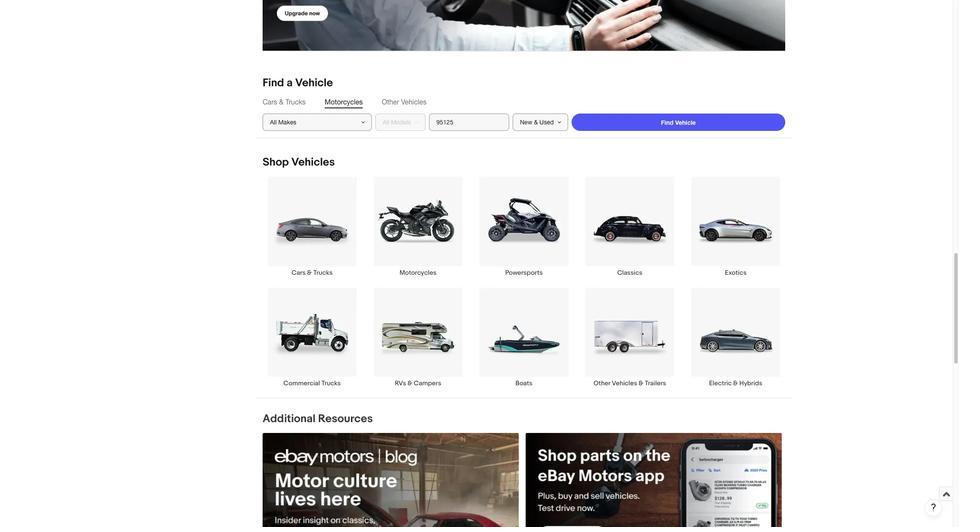 Task type: vqa. For each thing, say whether or not it's contained in the screenshot.
bottom Smart
no



Task type: describe. For each thing, give the bounding box(es) containing it.
hybrids
[[740, 379, 763, 388]]

2 vertical spatial trucks
[[322, 379, 341, 388]]

additional
[[263, 412, 316, 426]]

motorcycles for motorcycles link
[[400, 269, 437, 277]]

trucks inside tab list
[[285, 98, 306, 106]]

shop
[[263, 156, 289, 169]]

campers
[[414, 379, 441, 388]]

vehicles for other vehicles & trailers
[[612, 379, 637, 388]]

electric & hybrids
[[709, 379, 763, 388]]

electric & hybrids link
[[683, 287, 789, 388]]

commercial trucks
[[284, 379, 341, 388]]

none text field boost your ride with top tech
[[263, 0, 786, 51]]

find for find a vehicle
[[263, 76, 284, 90]]

help, opens dialogs image
[[930, 503, 938, 512]]

exotics link
[[683, 177, 789, 277]]

other vehicles & trailers link
[[577, 287, 683, 388]]

commercial
[[284, 379, 320, 388]]

other vehicles & trailers
[[594, 379, 666, 388]]

& inside the other vehicles & trailers link
[[639, 379, 644, 388]]

find vehicle button
[[572, 114, 786, 131]]

cars inside tab list
[[263, 98, 277, 106]]

rvs & campers link
[[365, 287, 471, 388]]

cars & trucks link
[[259, 177, 365, 277]]

1 vertical spatial trucks
[[313, 269, 333, 277]]

vehicles for shop vehicles
[[291, 156, 335, 169]]

check out the ebay motors blog image
[[263, 433, 519, 527]]

find a vehicle
[[263, 76, 333, 90]]

1 vertical spatial cars
[[292, 269, 306, 277]]

0 horizontal spatial vehicle
[[295, 76, 333, 90]]

find for find vehicle
[[661, 119, 674, 126]]



Task type: locate. For each thing, give the bounding box(es) containing it.
motorcycles inside tab list
[[325, 98, 363, 106]]

1 vertical spatial other
[[594, 379, 611, 388]]

0 horizontal spatial cars
[[263, 98, 277, 106]]

0 horizontal spatial motorcycles
[[325, 98, 363, 106]]

powersports link
[[471, 177, 577, 277]]

trailers
[[645, 379, 666, 388]]

& for the cars & trucks link
[[307, 269, 312, 277]]

1 horizontal spatial other
[[594, 379, 611, 388]]

& inside electric & hybrids link
[[734, 379, 738, 388]]

powersports
[[505, 269, 543, 277]]

1 horizontal spatial find
[[661, 119, 674, 126]]

1 vertical spatial none text field
[[263, 433, 519, 527]]

0 vertical spatial vehicles
[[401, 98, 427, 106]]

cars & trucks
[[263, 98, 306, 106], [292, 269, 333, 277]]

classics link
[[577, 177, 683, 277]]

0 vertical spatial trucks
[[285, 98, 306, 106]]

2 horizontal spatial vehicles
[[612, 379, 637, 388]]

boats
[[516, 379, 533, 388]]

vehicles
[[401, 98, 427, 106], [291, 156, 335, 169], [612, 379, 637, 388]]

a
[[287, 76, 293, 90]]

find vehicle
[[661, 119, 696, 126]]

find inside button
[[661, 119, 674, 126]]

exotics
[[725, 269, 747, 277]]

None text field
[[263, 0, 786, 51], [263, 433, 519, 527]]

1 vertical spatial vehicle
[[675, 119, 696, 126]]

0 horizontal spatial find
[[263, 76, 284, 90]]

0 vertical spatial find
[[263, 76, 284, 90]]

vehicle inside button
[[675, 119, 696, 126]]

find
[[263, 76, 284, 90], [661, 119, 674, 126]]

boost your ride with top tech image
[[263, 0, 786, 51]]

0 vertical spatial cars & trucks
[[263, 98, 306, 106]]

None text field
[[526, 433, 782, 527]]

tab list containing cars & trucks
[[263, 97, 786, 107]]

& inside tab list
[[279, 98, 284, 106]]

0 horizontal spatial vehicles
[[291, 156, 335, 169]]

motorcycles
[[325, 98, 363, 106], [400, 269, 437, 277]]

1 vertical spatial motorcycles
[[400, 269, 437, 277]]

tab list
[[263, 97, 786, 107]]

additional resources
[[263, 412, 373, 426]]

1 horizontal spatial vehicle
[[675, 119, 696, 126]]

2 vertical spatial vehicles
[[612, 379, 637, 388]]

0 vertical spatial other
[[382, 98, 399, 106]]

resources
[[318, 412, 373, 426]]

vehicle
[[295, 76, 333, 90], [675, 119, 696, 126]]

classics
[[618, 269, 643, 277]]

& inside the cars & trucks link
[[307, 269, 312, 277]]

vehicles for other vehicles
[[401, 98, 427, 106]]

cars & trucks inside tab list
[[263, 98, 306, 106]]

other inside tab list
[[382, 98, 399, 106]]

rvs & campers
[[395, 379, 441, 388]]

& for electric & hybrids link at the bottom of the page
[[734, 379, 738, 388]]

other vehicles
[[382, 98, 427, 106]]

boats link
[[471, 287, 577, 388]]

cars
[[263, 98, 277, 106], [292, 269, 306, 277]]

& inside rvs & campers link
[[408, 379, 413, 388]]

1 vertical spatial find
[[661, 119, 674, 126]]

commercial trucks link
[[259, 287, 365, 388]]

other for other vehicles & trailers
[[594, 379, 611, 388]]

0 vertical spatial cars
[[263, 98, 277, 106]]

ZIP Code (Required) text field
[[429, 114, 509, 131]]

vehicles inside tab list
[[401, 98, 427, 106]]

electric
[[709, 379, 732, 388]]

0 vertical spatial motorcycles
[[325, 98, 363, 106]]

0 vertical spatial none text field
[[263, 0, 786, 51]]

1 vertical spatial vehicles
[[291, 156, 335, 169]]

& for rvs & campers link
[[408, 379, 413, 388]]

0 vertical spatial vehicle
[[295, 76, 333, 90]]

shop vehicles
[[263, 156, 335, 169]]

2 none text field from the top
[[263, 433, 519, 527]]

motorcycles link
[[365, 177, 471, 277]]

rvs
[[395, 379, 406, 388]]

1 none text field from the top
[[263, 0, 786, 51]]

motorcycles for tab list containing cars & trucks
[[325, 98, 363, 106]]

other for other vehicles
[[382, 98, 399, 106]]

none text field check out the ebay motors blog
[[263, 433, 519, 527]]

trucks
[[285, 98, 306, 106], [313, 269, 333, 277], [322, 379, 341, 388]]

1 vertical spatial cars & trucks
[[292, 269, 333, 277]]

ebay motors app image
[[526, 433, 782, 527]]

&
[[279, 98, 284, 106], [307, 269, 312, 277], [408, 379, 413, 388], [639, 379, 644, 388], [734, 379, 738, 388]]

0 horizontal spatial other
[[382, 98, 399, 106]]

other
[[382, 98, 399, 106], [594, 379, 611, 388]]

1 horizontal spatial motorcycles
[[400, 269, 437, 277]]

1 horizontal spatial cars
[[292, 269, 306, 277]]

1 horizontal spatial vehicles
[[401, 98, 427, 106]]



